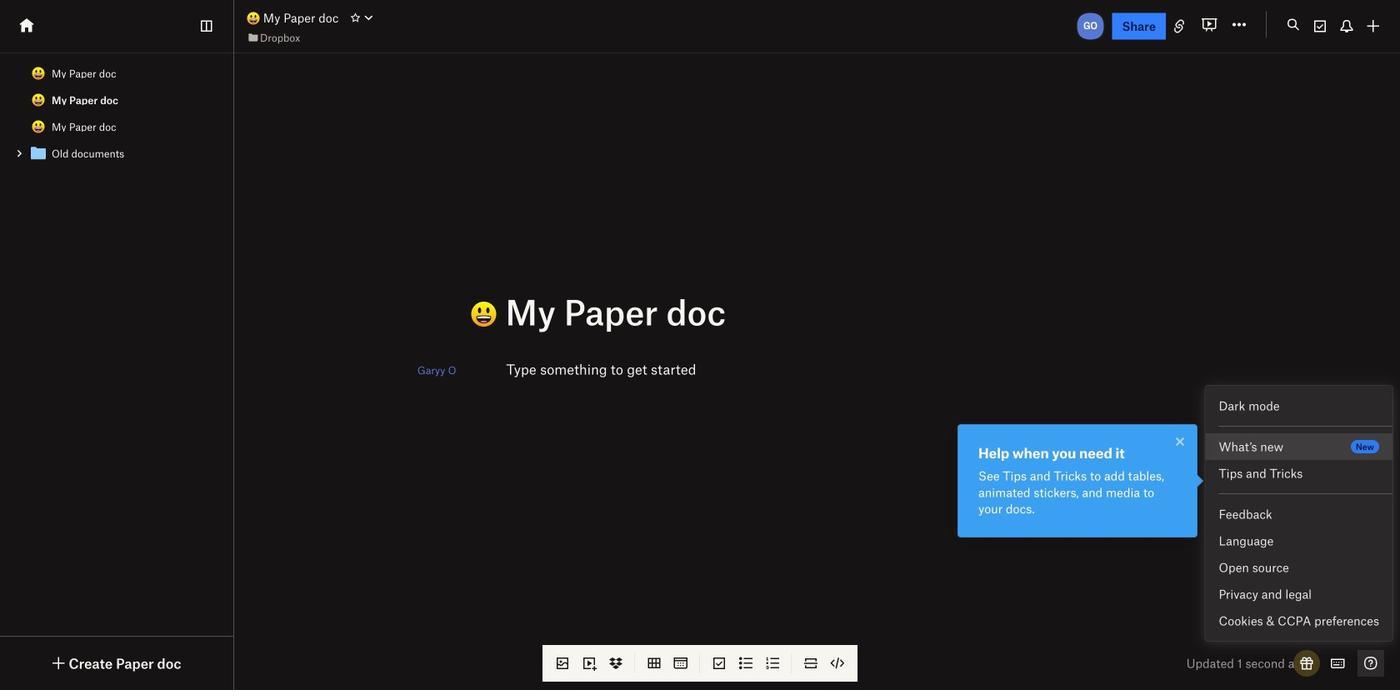 Task type: describe. For each thing, give the bounding box(es) containing it.
1 vertical spatial grinning face with big eyes image
[[32, 93, 45, 107]]

overlay image
[[1170, 432, 1190, 452]]

expand folder image
[[13, 148, 25, 159]]

/ contents list
[[0, 60, 233, 167]]



Task type: locate. For each thing, give the bounding box(es) containing it.
2 vertical spatial grinning face with big eyes image
[[32, 120, 45, 133]]

close image
[[1170, 432, 1190, 452]]

menu
[[1206, 393, 1393, 634]]

template content image
[[28, 143, 48, 163]]

0 vertical spatial grinning face with big eyes image
[[247, 12, 260, 25]]

heading
[[471, 290, 1127, 333]]

grinning face with big eyes image
[[247, 12, 260, 25], [32, 93, 45, 107], [32, 120, 45, 133]]

grinning face with big eyes image
[[32, 67, 45, 80]]



Task type: vqa. For each thing, say whether or not it's contained in the screenshot.
FEATURES
no



